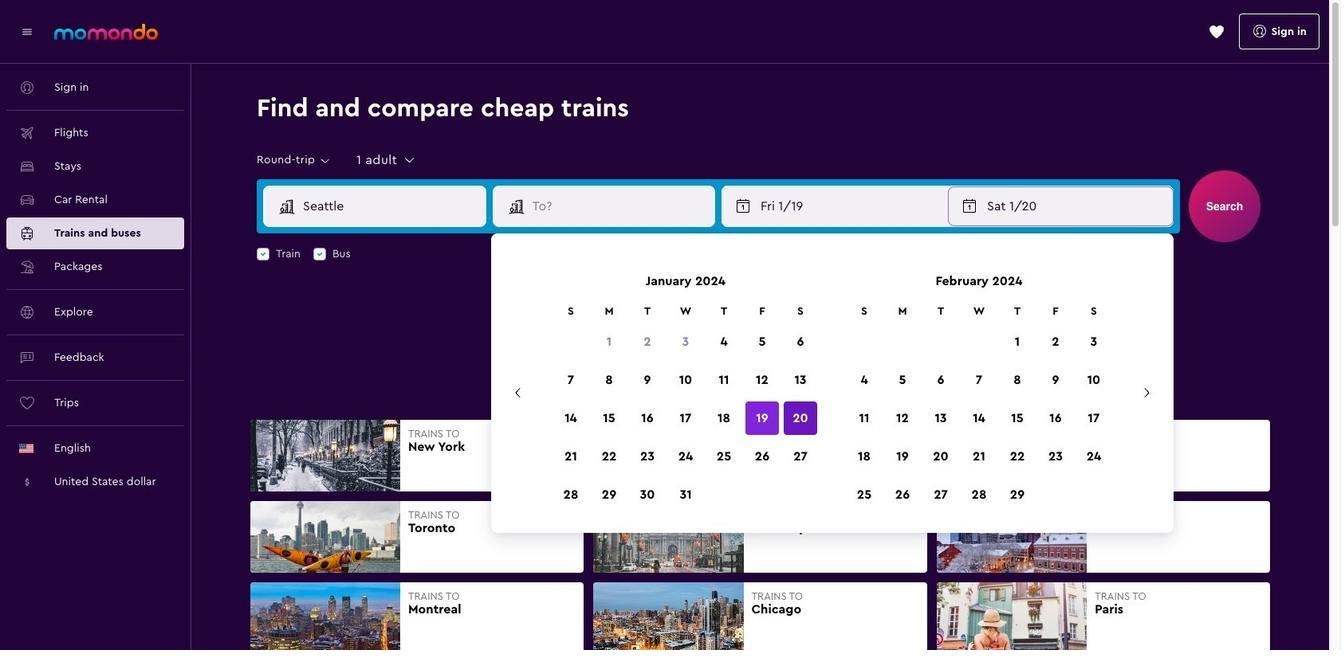 Task type: vqa. For each thing, say whether or not it's contained in the screenshot.
Car drop-off location Same drop-off field
no



Task type: locate. For each thing, give the bounding box(es) containing it.
navigation menu image
[[19, 24, 35, 39]]

end date calendar input use left and right arrow keys to change day. use up and down arrow keys to change week. tab
[[498, 272, 1168, 514]]

open trips drawer image
[[1209, 24, 1225, 39]]



Task type: describe. For each thing, give the bounding box(es) containing it.
friday january 19th element
[[761, 197, 937, 216]]

Trip type Round-trip field
[[257, 154, 333, 168]]

To? text field
[[526, 187, 715, 227]]

From? text field
[[297, 187, 485, 227]]

saturday january 20th element
[[987, 197, 1164, 216]]

united states (english) image
[[19, 444, 34, 454]]



